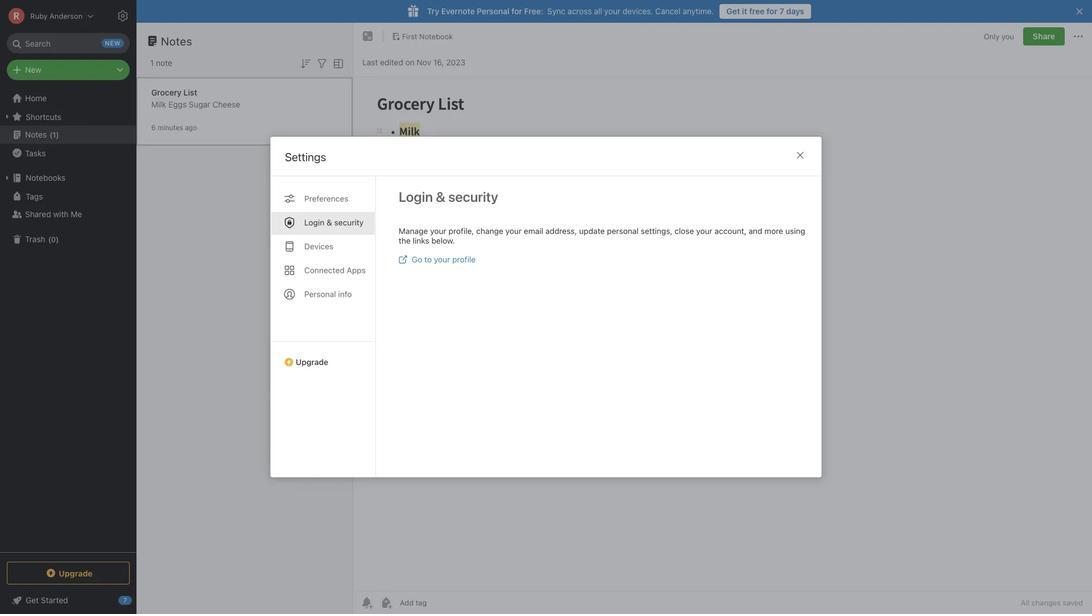 Task type: locate. For each thing, give the bounding box(es) containing it.
0 horizontal spatial notes
[[25, 130, 47, 139]]

preferences
[[305, 194, 349, 203]]

0 horizontal spatial for
[[512, 7, 522, 16]]

get it free for 7 days button
[[720, 4, 812, 19]]

1 note
[[150, 58, 172, 68]]

1 vertical spatial personal
[[305, 290, 336, 299]]

0 horizontal spatial login
[[305, 218, 325, 227]]

1 horizontal spatial &
[[436, 189, 446, 205]]

shortcuts button
[[0, 108, 136, 126]]

for
[[512, 7, 522, 16], [767, 7, 778, 16]]

login & security up profile,
[[399, 189, 499, 205]]

cancel
[[656, 7, 681, 16]]

1 vertical spatial (
[[48, 235, 51, 244]]

1 vertical spatial security
[[334, 218, 364, 227]]

1 vertical spatial login
[[305, 218, 325, 227]]

tasks
[[25, 148, 46, 158]]

( for notes
[[50, 130, 53, 139]]

0 vertical spatial &
[[436, 189, 446, 205]]

for for free:
[[512, 7, 522, 16]]

using
[[786, 227, 806, 236]]

1 horizontal spatial upgrade
[[296, 358, 329, 367]]

1 vertical spatial notes
[[25, 130, 47, 139]]

1 vertical spatial login & security
[[305, 218, 364, 227]]

notes
[[161, 34, 192, 48], [25, 130, 47, 139]]

your
[[605, 7, 621, 16], [430, 227, 447, 236], [506, 227, 522, 236], [697, 227, 713, 236], [434, 255, 450, 264]]

connected
[[305, 266, 345, 275]]

0 horizontal spatial upgrade
[[59, 569, 93, 578]]

expand notebooks image
[[3, 174, 12, 183]]

0 vertical spatial security
[[449, 189, 499, 205]]

devices.
[[623, 7, 654, 16]]

upgrade
[[296, 358, 329, 367], [59, 569, 93, 578]]

login
[[399, 189, 433, 205], [305, 218, 325, 227]]

1 vertical spatial 1
[[53, 130, 56, 139]]

1
[[150, 58, 154, 68], [53, 130, 56, 139]]

0 horizontal spatial 1
[[53, 130, 56, 139]]

) down shortcuts button at top
[[56, 130, 59, 139]]

devices
[[305, 242, 334, 251]]

tab list
[[271, 176, 376, 478]]

None search field
[[15, 33, 122, 54]]

manage your profile, change your email address, update personal settings, close your account, and more using the links below.
[[399, 227, 806, 246]]

add a reminder image
[[360, 596, 374, 610]]

1 vertical spatial upgrade
[[59, 569, 93, 578]]

settings image
[[116, 9, 130, 23]]

( inside notes ( 1 )
[[50, 130, 53, 139]]

and
[[749, 227, 763, 236]]

share
[[1034, 32, 1056, 41]]

first notebook button
[[388, 28, 457, 44]]

go
[[412, 255, 423, 264]]

notes up note
[[161, 34, 192, 48]]

notes inside note list element
[[161, 34, 192, 48]]

ago
[[185, 124, 197, 132]]

1 left note
[[150, 58, 154, 68]]

1 horizontal spatial notes
[[161, 34, 192, 48]]

first
[[402, 32, 418, 40]]

2 for from the left
[[767, 7, 778, 16]]

notes for notes ( 1 )
[[25, 130, 47, 139]]

1 horizontal spatial 1
[[150, 58, 154, 68]]

0 vertical spatial 1
[[150, 58, 154, 68]]

7
[[780, 7, 785, 16]]

login up manage
[[399, 189, 433, 205]]

( inside trash ( 0 )
[[48, 235, 51, 244]]

notes up tasks
[[25, 130, 47, 139]]

apps
[[347, 266, 366, 275]]

( right the trash
[[48, 235, 51, 244]]

)
[[56, 130, 59, 139], [56, 235, 59, 244]]

close
[[675, 227, 695, 236]]

personal
[[477, 7, 510, 16], [305, 290, 336, 299]]

for left 7
[[767, 7, 778, 16]]

expand note image
[[361, 30, 375, 43]]

edited
[[380, 58, 404, 67]]

0 horizontal spatial &
[[327, 218, 332, 227]]

( down the shortcuts
[[50, 130, 53, 139]]

new button
[[7, 60, 130, 80]]

evernote
[[442, 7, 475, 16]]

) right the trash
[[56, 235, 59, 244]]

close image
[[794, 149, 808, 162]]

1 ) from the top
[[56, 130, 59, 139]]

0 vertical spatial (
[[50, 130, 53, 139]]

& up below.
[[436, 189, 446, 205]]

(
[[50, 130, 53, 139], [48, 235, 51, 244]]

Search text field
[[15, 33, 122, 54]]

for left free:
[[512, 7, 522, 16]]

login & security down "preferences" on the top
[[305, 218, 364, 227]]

new
[[25, 65, 41, 75]]

0 vertical spatial notes
[[161, 34, 192, 48]]

2023
[[446, 58, 466, 67]]

trash
[[25, 235, 45, 244]]

shortcuts
[[26, 112, 61, 121]]

0 vertical spatial upgrade button
[[271, 342, 376, 372]]

& down "preferences" on the top
[[327, 218, 332, 227]]

email
[[524, 227, 544, 236]]

security down "preferences" on the top
[[334, 218, 364, 227]]

notebooks
[[26, 173, 66, 183]]

1 inside note list element
[[150, 58, 154, 68]]

0 horizontal spatial upgrade button
[[7, 562, 130, 585]]

go to your profile button
[[399, 255, 476, 264]]

login up devices
[[305, 218, 325, 227]]

( for trash
[[48, 235, 51, 244]]

1 horizontal spatial upgrade button
[[271, 342, 376, 372]]

1 horizontal spatial for
[[767, 7, 778, 16]]

tab list containing preferences
[[271, 176, 376, 478]]

note list element
[[137, 23, 353, 615]]

2 ) from the top
[[56, 235, 59, 244]]

settings
[[285, 150, 326, 164]]

) inside notes ( 1 )
[[56, 130, 59, 139]]

security up profile,
[[449, 189, 499, 205]]

your left email
[[506, 227, 522, 236]]

notes ( 1 )
[[25, 130, 59, 139]]

0 vertical spatial login
[[399, 189, 433, 205]]

sync
[[548, 7, 566, 16]]

0 vertical spatial )
[[56, 130, 59, 139]]

security
[[449, 189, 499, 205], [334, 218, 364, 227]]

me
[[71, 210, 82, 219]]

you
[[1002, 32, 1015, 41]]

0 vertical spatial login & security
[[399, 189, 499, 205]]

saved
[[1063, 599, 1084, 608]]

1 vertical spatial )
[[56, 235, 59, 244]]

settings,
[[641, 227, 673, 236]]

notebook
[[420, 32, 453, 40]]

all
[[1022, 599, 1030, 608]]

&
[[436, 189, 446, 205], [327, 218, 332, 227]]

personal down connected
[[305, 290, 336, 299]]

get it free for 7 days
[[727, 7, 805, 16]]

personal right evernote
[[477, 7, 510, 16]]

for inside button
[[767, 7, 778, 16]]

login & security
[[399, 189, 499, 205], [305, 218, 364, 227]]

) inside trash ( 0 )
[[56, 235, 59, 244]]

update
[[580, 227, 605, 236]]

1 horizontal spatial personal
[[477, 7, 510, 16]]

try
[[427, 7, 440, 16]]

1 down the shortcuts
[[53, 130, 56, 139]]

tree
[[0, 89, 137, 552]]

note window element
[[353, 23, 1093, 615]]

it
[[743, 7, 748, 16]]

1 for from the left
[[512, 7, 522, 16]]

16,
[[434, 58, 444, 67]]

days
[[787, 7, 805, 16]]



Task type: describe. For each thing, give the bounding box(es) containing it.
links
[[413, 236, 430, 246]]

connected apps
[[305, 266, 366, 275]]

nov
[[417, 58, 432, 67]]

notes for notes
[[161, 34, 192, 48]]

on
[[406, 58, 415, 67]]

more
[[765, 227, 784, 236]]

eggs
[[168, 100, 187, 109]]

grocery list
[[151, 88, 197, 97]]

info
[[338, 290, 352, 299]]

6 minutes ago
[[151, 124, 197, 132]]

1 horizontal spatial security
[[449, 189, 499, 205]]

shared
[[25, 210, 51, 219]]

free:
[[525, 7, 544, 16]]

1 horizontal spatial login & security
[[399, 189, 499, 205]]

sugar
[[189, 100, 211, 109]]

tasks button
[[0, 144, 136, 162]]

share button
[[1024, 27, 1065, 46]]

add tag image
[[380, 596, 393, 610]]

0 horizontal spatial login & security
[[305, 218, 364, 227]]

changes
[[1032, 599, 1061, 608]]

cheese
[[213, 100, 240, 109]]

anytime.
[[683, 7, 714, 16]]

profile,
[[449, 227, 474, 236]]

) for notes
[[56, 130, 59, 139]]

first notebook
[[402, 32, 453, 40]]

personal info
[[305, 290, 352, 299]]

0 horizontal spatial personal
[[305, 290, 336, 299]]

all
[[594, 7, 603, 16]]

change
[[477, 227, 504, 236]]

Note Editor text field
[[353, 77, 1093, 591]]

grocery
[[151, 88, 182, 97]]

1 vertical spatial &
[[327, 218, 332, 227]]

only you
[[985, 32, 1015, 41]]

to
[[425, 255, 432, 264]]

milk
[[151, 100, 166, 109]]

1 vertical spatial upgrade button
[[7, 562, 130, 585]]

0 horizontal spatial security
[[334, 218, 364, 227]]

6
[[151, 124, 156, 132]]

home
[[25, 94, 47, 103]]

manage
[[399, 227, 428, 236]]

milk eggs sugar cheese
[[151, 100, 240, 109]]

only
[[985, 32, 1000, 41]]

your right close
[[697, 227, 713, 236]]

for for 7
[[767, 7, 778, 16]]

address,
[[546, 227, 577, 236]]

1 horizontal spatial login
[[399, 189, 433, 205]]

shared with me
[[25, 210, 82, 219]]

go to your profile
[[412, 255, 476, 264]]

your right the 'to'
[[434, 255, 450, 264]]

minutes
[[158, 124, 183, 132]]

account,
[[715, 227, 747, 236]]

home link
[[0, 89, 137, 108]]

1 inside notes ( 1 )
[[53, 130, 56, 139]]

the
[[399, 236, 411, 246]]

notebooks link
[[0, 169, 136, 187]]

list
[[184, 88, 197, 97]]

0
[[51, 235, 56, 244]]

0 vertical spatial upgrade
[[296, 358, 329, 367]]

across
[[568, 7, 592, 16]]

) for trash
[[56, 235, 59, 244]]

get
[[727, 7, 741, 16]]

shared with me link
[[0, 205, 136, 224]]

tags button
[[0, 187, 136, 205]]

last edited on nov 16, 2023
[[363, 58, 466, 67]]

last
[[363, 58, 378, 67]]

tree containing home
[[0, 89, 137, 552]]

below.
[[432, 236, 455, 246]]

all changes saved
[[1022, 599, 1084, 608]]

note
[[156, 58, 172, 68]]

personal
[[607, 227, 639, 236]]

trash ( 0 )
[[25, 235, 59, 244]]

free
[[750, 7, 765, 16]]

try evernote personal for free: sync across all your devices. cancel anytime.
[[427, 7, 714, 16]]

0 vertical spatial personal
[[477, 7, 510, 16]]

with
[[53, 210, 69, 219]]

profile
[[453, 255, 476, 264]]

your up below.
[[430, 227, 447, 236]]

your right all
[[605, 7, 621, 16]]



Task type: vqa. For each thing, say whether or not it's contained in the screenshot.
In related to In 1 hour
no



